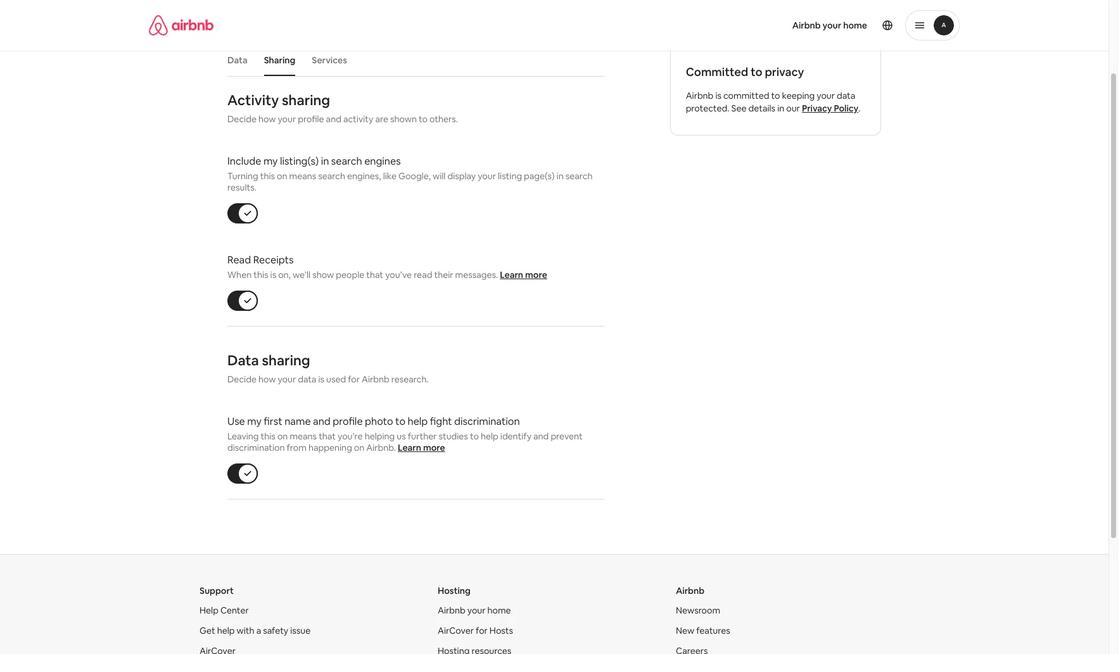 Task type: describe. For each thing, give the bounding box(es) containing it.
sharing for activity sharing
[[282, 91, 330, 109]]

aircover for hosts link
[[438, 625, 513, 637]]

their
[[434, 269, 453, 281]]

messages.
[[455, 269, 498, 281]]

get help with a safety issue link
[[200, 625, 311, 637]]

first
[[264, 415, 282, 428]]

0 vertical spatial help
[[408, 415, 428, 428]]

when
[[227, 269, 252, 281]]

support
[[200, 585, 234, 597]]

us
[[397, 431, 406, 442]]

to inside "airbnb is committed to keeping your data protected. see details in our"
[[771, 90, 780, 101]]

are
[[375, 113, 388, 125]]

discrimination inside leaving this on means that you're helping us further studies to help identify and prevent discrimination from happening on airbnb.
[[227, 442, 285, 454]]

0 horizontal spatial home
[[488, 605, 511, 616]]

to inside leaving this on means that you're helping us further studies to help identify and prevent discrimination from happening on airbnb.
[[470, 431, 479, 442]]

aircover
[[438, 625, 474, 637]]

display
[[448, 170, 476, 182]]

data inside data sharing decide how your data is used for airbnb research.
[[298, 374, 316, 385]]

on,
[[278, 269, 291, 281]]

1 vertical spatial more
[[423, 442, 445, 454]]

1 vertical spatial and
[[313, 415, 331, 428]]

hosting
[[438, 585, 471, 597]]

new
[[676, 625, 695, 637]]

privacy policy .
[[802, 103, 861, 114]]

on inside include my listing(s) in search engines turning this on means search engines, like google, will display your listing page(s) in search results.
[[277, 170, 287, 182]]

identify
[[500, 431, 532, 442]]

your inside profile element
[[823, 20, 842, 31]]

leaving
[[227, 431, 259, 442]]

how for data
[[258, 374, 276, 385]]

a
[[256, 625, 261, 637]]

and inside activity sharing decide how your profile and activity are shown to others.
[[326, 113, 341, 125]]

engines
[[364, 155, 401, 168]]

listing(s)
[[280, 155, 319, 168]]

activity sharing decide how your profile and activity are shown to others.
[[227, 91, 458, 125]]

1 vertical spatial airbnb your home
[[438, 605, 511, 616]]

newsroom link
[[676, 605, 720, 616]]

sharing for data sharing
[[262, 352, 310, 369]]

shown
[[390, 113, 417, 125]]

airbnb is committed to keeping your data protected. see details in our
[[686, 90, 855, 114]]

1 horizontal spatial in
[[557, 170, 564, 182]]

on left airbnb.
[[354, 442, 364, 454]]

happening
[[309, 442, 352, 454]]

sharing button
[[258, 48, 302, 72]]

you're
[[338, 431, 363, 442]]

committed to privacy
[[686, 65, 804, 79]]

data inside "airbnb is committed to keeping your data protected. see details in our"
[[837, 90, 855, 101]]

leaving this on means that you're helping us further studies to help identify and prevent discrimination from happening on airbnb.
[[227, 431, 583, 454]]

data sharing decide how your data is used for airbnb research.
[[227, 352, 429, 385]]

will
[[433, 170, 446, 182]]

google,
[[399, 170, 431, 182]]

help center
[[200, 605, 249, 616]]

to up us
[[395, 415, 405, 428]]

like
[[383, 170, 397, 182]]

decide for activity sharing
[[227, 113, 257, 125]]

details
[[749, 103, 776, 114]]

keeping
[[782, 90, 815, 101]]

use my first name and profile photo to help fight discrimination
[[227, 415, 520, 428]]

activity
[[227, 91, 279, 109]]

activity
[[343, 113, 373, 125]]

read receipts when this is on, we'll show people that you've read their messages. learn more
[[227, 253, 547, 281]]

read
[[414, 269, 432, 281]]

issue
[[290, 625, 311, 637]]

that inside leaving this on means that you're helping us further studies to help identify and prevent discrimination from happening on airbnb.
[[319, 431, 336, 442]]

your inside data sharing decide how your data is used for airbnb research.
[[278, 374, 296, 385]]

airbnb up newsroom
[[676, 585, 705, 597]]

fight
[[430, 415, 452, 428]]

my for use
[[247, 415, 262, 428]]

help inside leaving this on means that you're helping us further studies to help identify and prevent discrimination from happening on airbnb.
[[481, 431, 498, 442]]

learn more
[[398, 442, 445, 454]]

0 horizontal spatial learn
[[398, 442, 421, 454]]

include
[[227, 155, 261, 168]]

see
[[731, 103, 747, 114]]

1 vertical spatial in
[[321, 155, 329, 168]]

you've
[[385, 269, 412, 281]]

home inside profile element
[[843, 20, 867, 31]]

page(s)
[[524, 170, 555, 182]]

read
[[227, 253, 251, 267]]

use
[[227, 415, 245, 428]]

this inside read receipts when this is on, we'll show people that you've read their messages. learn more
[[254, 269, 268, 281]]

airbnb inside profile element
[[792, 20, 821, 31]]

prevent
[[551, 431, 583, 442]]

others.
[[430, 113, 458, 125]]

engines,
[[347, 170, 381, 182]]

we'll
[[293, 269, 311, 281]]

people
[[336, 269, 364, 281]]

show
[[312, 269, 334, 281]]

learn more button
[[398, 442, 445, 454]]

committed
[[724, 90, 769, 101]]

used
[[326, 374, 346, 385]]

from
[[287, 442, 307, 454]]

.
[[859, 103, 861, 114]]

tab list containing data
[[221, 44, 605, 76]]

this inside leaving this on means that you're helping us further studies to help identify and prevent discrimination from happening on airbnb.
[[261, 431, 275, 442]]

your inside "airbnb is committed to keeping your data protected. see details in our"
[[817, 90, 835, 101]]

help
[[200, 605, 218, 616]]

data button
[[221, 48, 254, 72]]

learn more link
[[500, 269, 547, 281]]

your inside include my listing(s) in search engines turning this on means search engines, like google, will display your listing page(s) in search results.
[[478, 170, 496, 182]]

privacy
[[802, 103, 832, 114]]



Task type: locate. For each thing, give the bounding box(es) containing it.
0 horizontal spatial data
[[298, 374, 316, 385]]

means down listing(s)
[[289, 170, 316, 182]]

newsroom
[[676, 605, 720, 616]]

how inside activity sharing decide how your profile and activity are shown to others.
[[258, 113, 276, 125]]

committed
[[686, 65, 748, 79]]

sharing inside activity sharing decide how your profile and activity are shown to others.
[[282, 91, 330, 109]]

for inside data sharing decide how your data is used for airbnb research.
[[348, 374, 360, 385]]

1 vertical spatial data
[[227, 352, 259, 369]]

0 vertical spatial that
[[366, 269, 383, 281]]

this
[[260, 170, 275, 182], [254, 269, 268, 281], [261, 431, 275, 442]]

that inside read receipts when this is on, we'll show people that you've read their messages. learn more
[[366, 269, 383, 281]]

1 vertical spatial means
[[290, 431, 317, 442]]

1 horizontal spatial airbnb your home link
[[785, 12, 875, 39]]

1 vertical spatial for
[[476, 625, 488, 637]]

center
[[220, 605, 249, 616]]

decide up use
[[227, 374, 257, 385]]

how
[[258, 113, 276, 125], [258, 374, 276, 385]]

2 vertical spatial in
[[557, 170, 564, 182]]

2 how from the top
[[258, 374, 276, 385]]

and right name
[[313, 415, 331, 428]]

results.
[[227, 182, 257, 193]]

0 vertical spatial discrimination
[[454, 415, 520, 428]]

1 decide from the top
[[227, 113, 257, 125]]

2 vertical spatial this
[[261, 431, 275, 442]]

1 vertical spatial help
[[481, 431, 498, 442]]

with
[[237, 625, 254, 637]]

0 vertical spatial in
[[777, 103, 785, 114]]

get
[[200, 625, 215, 637]]

learn inside read receipts when this is on, we'll show people that you've read their messages. learn more
[[500, 269, 523, 281]]

discrimination down first on the bottom of the page
[[227, 442, 285, 454]]

2 decide from the top
[[227, 374, 257, 385]]

0 vertical spatial my
[[263, 155, 278, 168]]

to right shown
[[419, 113, 428, 125]]

1 vertical spatial home
[[488, 605, 511, 616]]

services button
[[306, 48, 353, 72]]

decide inside data sharing decide how your data is used for airbnb research.
[[227, 374, 257, 385]]

0 horizontal spatial that
[[319, 431, 336, 442]]

2 vertical spatial help
[[217, 625, 235, 637]]

privacy policy link
[[802, 103, 859, 114]]

1 vertical spatial data
[[298, 374, 316, 385]]

0 horizontal spatial profile
[[298, 113, 324, 125]]

on down first on the bottom of the page
[[277, 431, 288, 442]]

0 vertical spatial data
[[227, 54, 248, 66]]

how inside data sharing decide how your data is used for airbnb research.
[[258, 374, 276, 385]]

aircover for hosts
[[438, 625, 513, 637]]

2 horizontal spatial help
[[481, 431, 498, 442]]

airbnb
[[792, 20, 821, 31], [686, 90, 714, 101], [362, 374, 389, 385], [676, 585, 705, 597], [438, 605, 465, 616]]

2 horizontal spatial in
[[777, 103, 785, 114]]

privacy
[[765, 65, 804, 79]]

search
[[331, 155, 362, 168], [318, 170, 345, 182], [566, 170, 593, 182]]

data left used
[[298, 374, 316, 385]]

tab list
[[221, 44, 605, 76]]

learn
[[500, 269, 523, 281], [398, 442, 421, 454]]

1 vertical spatial this
[[254, 269, 268, 281]]

1 vertical spatial discrimination
[[227, 442, 285, 454]]

0 vertical spatial airbnb your home link
[[785, 12, 875, 39]]

and left activity
[[326, 113, 341, 125]]

in right "page(s)"
[[557, 170, 564, 182]]

airbnb left research.
[[362, 374, 389, 385]]

my
[[263, 155, 278, 168], [247, 415, 262, 428]]

policy
[[834, 103, 859, 114]]

sharing
[[282, 91, 330, 109], [262, 352, 310, 369]]

new features link
[[676, 625, 730, 637]]

profile for my
[[333, 415, 363, 428]]

to
[[751, 65, 763, 79], [771, 90, 780, 101], [419, 113, 428, 125], [395, 415, 405, 428], [470, 431, 479, 442]]

0 vertical spatial for
[[348, 374, 360, 385]]

0 vertical spatial is
[[716, 90, 722, 101]]

0 horizontal spatial airbnb your home
[[438, 605, 511, 616]]

is left 'on,'
[[270, 269, 276, 281]]

that left you've
[[366, 269, 383, 281]]

airbnb inside data sharing decide how your data is used for airbnb research.
[[362, 374, 389, 385]]

means down name
[[290, 431, 317, 442]]

help center link
[[200, 605, 249, 616]]

means inside include my listing(s) in search engines turning this on means search engines, like google, will display your listing page(s) in search results.
[[289, 170, 316, 182]]

discrimination up identify
[[454, 415, 520, 428]]

name
[[285, 415, 311, 428]]

studies
[[439, 431, 468, 442]]

decide down activity
[[227, 113, 257, 125]]

profile up the you're
[[333, 415, 363, 428]]

profile for sharing
[[298, 113, 324, 125]]

1 vertical spatial profile
[[333, 415, 363, 428]]

0 horizontal spatial for
[[348, 374, 360, 385]]

photo
[[365, 415, 393, 428]]

turning
[[227, 170, 258, 182]]

search right "page(s)"
[[566, 170, 593, 182]]

0 vertical spatial more
[[525, 269, 547, 281]]

data for data
[[227, 54, 248, 66]]

1 vertical spatial how
[[258, 374, 276, 385]]

airbnb your home inside profile element
[[792, 20, 867, 31]]

1 horizontal spatial my
[[263, 155, 278, 168]]

1 vertical spatial learn
[[398, 442, 421, 454]]

data for data sharing decide how your data is used for airbnb research.
[[227, 352, 259, 369]]

is
[[716, 90, 722, 101], [270, 269, 276, 281], [318, 374, 324, 385]]

search left engines, on the left top
[[318, 170, 345, 182]]

airbnb up protected.
[[686, 90, 714, 101]]

more right messages.
[[525, 269, 547, 281]]

on
[[277, 170, 287, 182], [277, 431, 288, 442], [354, 442, 364, 454]]

2 data from the top
[[227, 352, 259, 369]]

sharing
[[264, 54, 295, 66]]

1 vertical spatial sharing
[[262, 352, 310, 369]]

data inside button
[[227, 54, 248, 66]]

data up use
[[227, 352, 259, 369]]

this down first on the bottom of the page
[[261, 431, 275, 442]]

0 vertical spatial this
[[260, 170, 275, 182]]

0 horizontal spatial is
[[270, 269, 276, 281]]

is left used
[[318, 374, 324, 385]]

0 vertical spatial and
[[326, 113, 341, 125]]

in left the our
[[777, 103, 785, 114]]

0 horizontal spatial in
[[321, 155, 329, 168]]

new features
[[676, 625, 730, 637]]

safety
[[263, 625, 288, 637]]

to up committed
[[751, 65, 763, 79]]

more down 'fight'
[[423, 442, 445, 454]]

0 horizontal spatial help
[[217, 625, 235, 637]]

0 horizontal spatial discrimination
[[227, 442, 285, 454]]

search up engines, on the left top
[[331, 155, 362, 168]]

and
[[326, 113, 341, 125], [313, 415, 331, 428], [533, 431, 549, 442]]

1 vertical spatial is
[[270, 269, 276, 281]]

this down receipts
[[254, 269, 268, 281]]

1 horizontal spatial profile
[[333, 415, 363, 428]]

is up protected.
[[716, 90, 722, 101]]

our
[[786, 103, 800, 114]]

decide
[[227, 113, 257, 125], [227, 374, 257, 385]]

help right get
[[217, 625, 235, 637]]

1 horizontal spatial that
[[366, 269, 383, 281]]

profile inside activity sharing decide how your profile and activity are shown to others.
[[298, 113, 324, 125]]

my right use
[[247, 415, 262, 428]]

features
[[696, 625, 730, 637]]

receipts
[[253, 253, 294, 267]]

1 horizontal spatial discrimination
[[454, 415, 520, 428]]

for right used
[[348, 374, 360, 385]]

airbnb down hosting
[[438, 605, 465, 616]]

2 vertical spatial and
[[533, 431, 549, 442]]

my inside include my listing(s) in search engines turning this on means search engines, like google, will display your listing page(s) in search results.
[[263, 155, 278, 168]]

how down activity
[[258, 113, 276, 125]]

1 how from the top
[[258, 113, 276, 125]]

0 vertical spatial means
[[289, 170, 316, 182]]

decide inside activity sharing decide how your profile and activity are shown to others.
[[227, 113, 257, 125]]

hosts
[[490, 625, 513, 637]]

0 vertical spatial airbnb your home
[[792, 20, 867, 31]]

profile up listing(s)
[[298, 113, 324, 125]]

1 horizontal spatial data
[[837, 90, 855, 101]]

help
[[408, 415, 428, 428], [481, 431, 498, 442], [217, 625, 235, 637]]

and inside leaving this on means that you're helping us further studies to help identify and prevent discrimination from happening on airbnb.
[[533, 431, 549, 442]]

airbnb up privacy
[[792, 20, 821, 31]]

for left hosts
[[476, 625, 488, 637]]

how up first on the bottom of the page
[[258, 374, 276, 385]]

for
[[348, 374, 360, 385], [476, 625, 488, 637]]

0 vertical spatial data
[[837, 90, 855, 101]]

data
[[837, 90, 855, 101], [298, 374, 316, 385]]

decide for data sharing
[[227, 374, 257, 385]]

0 horizontal spatial airbnb your home link
[[438, 605, 511, 616]]

1 vertical spatial decide
[[227, 374, 257, 385]]

further
[[408, 431, 437, 442]]

this right turning
[[260, 170, 275, 182]]

1 vertical spatial airbnb your home link
[[438, 605, 511, 616]]

helping
[[365, 431, 395, 442]]

more
[[525, 269, 547, 281], [423, 442, 445, 454]]

1 horizontal spatial airbnb your home
[[792, 20, 867, 31]]

1 vertical spatial my
[[247, 415, 262, 428]]

in inside "airbnb is committed to keeping your data protected. see details in our"
[[777, 103, 785, 114]]

1 horizontal spatial is
[[318, 374, 324, 385]]

1 data from the top
[[227, 54, 248, 66]]

to inside activity sharing decide how your profile and activity are shown to others.
[[419, 113, 428, 125]]

data up policy
[[837, 90, 855, 101]]

1 horizontal spatial for
[[476, 625, 488, 637]]

0 vertical spatial home
[[843, 20, 867, 31]]

0 horizontal spatial more
[[423, 442, 445, 454]]

data left sharing
[[227, 54, 248, 66]]

data inside data sharing decide how your data is used for airbnb research.
[[227, 352, 259, 369]]

is inside "airbnb is committed to keeping your data protected. see details in our"
[[716, 90, 722, 101]]

discrimination
[[454, 415, 520, 428], [227, 442, 285, 454]]

how for activity
[[258, 113, 276, 125]]

1 horizontal spatial more
[[525, 269, 547, 281]]

airbnb.
[[366, 442, 396, 454]]

more inside read receipts when this is on, we'll show people that you've read their messages. learn more
[[525, 269, 547, 281]]

0 vertical spatial learn
[[500, 269, 523, 281]]

sharing inside data sharing decide how your data is used for airbnb research.
[[262, 352, 310, 369]]

this inside include my listing(s) in search engines turning this on means search engines, like google, will display your listing page(s) in search results.
[[260, 170, 275, 182]]

that
[[366, 269, 383, 281], [319, 431, 336, 442]]

1 horizontal spatial help
[[408, 415, 428, 428]]

0 vertical spatial decide
[[227, 113, 257, 125]]

to right studies
[[470, 431, 479, 442]]

help left identify
[[481, 431, 498, 442]]

is inside read receipts when this is on, we'll show people that you've read their messages. learn more
[[270, 269, 276, 281]]

my right "include"
[[263, 155, 278, 168]]

1 horizontal spatial learn
[[500, 269, 523, 281]]

that left the you're
[[319, 431, 336, 442]]

0 horizontal spatial my
[[247, 415, 262, 428]]

1 horizontal spatial home
[[843, 20, 867, 31]]

your
[[823, 20, 842, 31], [817, 90, 835, 101], [278, 113, 296, 125], [478, 170, 496, 182], [278, 374, 296, 385], [467, 605, 486, 616]]

2 horizontal spatial is
[[716, 90, 722, 101]]

on down listing(s)
[[277, 170, 287, 182]]

0 vertical spatial sharing
[[282, 91, 330, 109]]

1 vertical spatial that
[[319, 431, 336, 442]]

airbnb inside "airbnb is committed to keeping your data protected. see details in our"
[[686, 90, 714, 101]]

research.
[[391, 374, 429, 385]]

sharing up name
[[262, 352, 310, 369]]

airbnb your home
[[792, 20, 867, 31], [438, 605, 511, 616]]

airbnb your home link inside profile element
[[785, 12, 875, 39]]

0 vertical spatial profile
[[298, 113, 324, 125]]

in right listing(s)
[[321, 155, 329, 168]]

your inside activity sharing decide how your profile and activity are shown to others.
[[278, 113, 296, 125]]

get help with a safety issue
[[200, 625, 311, 637]]

2 vertical spatial is
[[318, 374, 324, 385]]

to up details
[[771, 90, 780, 101]]

help up "further" on the bottom of page
[[408, 415, 428, 428]]

protected.
[[686, 103, 730, 114]]

means inside leaving this on means that you're helping us further studies to help identify and prevent discrimination from happening on airbnb.
[[290, 431, 317, 442]]

and right identify
[[533, 431, 549, 442]]

in
[[777, 103, 785, 114], [321, 155, 329, 168], [557, 170, 564, 182]]

services
[[312, 54, 347, 66]]

0 vertical spatial how
[[258, 113, 276, 125]]

my for include
[[263, 155, 278, 168]]

is inside data sharing decide how your data is used for airbnb research.
[[318, 374, 324, 385]]

listing
[[498, 170, 522, 182]]

means
[[289, 170, 316, 182], [290, 431, 317, 442]]

profile element
[[570, 0, 960, 51]]

home
[[843, 20, 867, 31], [488, 605, 511, 616]]

sharing down services
[[282, 91, 330, 109]]

include my listing(s) in search engines turning this on means search engines, like google, will display your listing page(s) in search results.
[[227, 155, 593, 193]]



Task type: vqa. For each thing, say whether or not it's contained in the screenshot.
first Decide from the top of the page
yes



